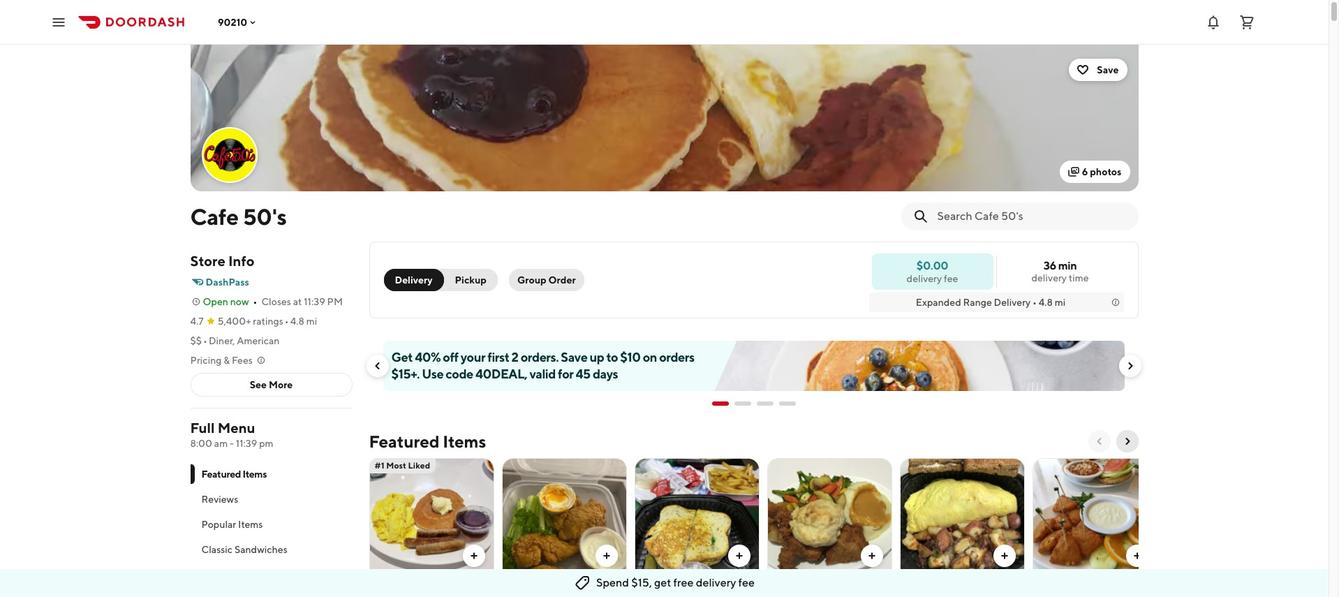 Task type: vqa. For each thing, say whether or not it's contained in the screenshot.
the 6
yes



Task type: describe. For each thing, give the bounding box(es) containing it.
info
[[228, 253, 255, 269]]

closes
[[262, 296, 291, 307]]

• closes at 11:39 pm
[[253, 296, 343, 307]]

featured inside heading
[[369, 432, 440, 451]]

jack
[[641, 596, 663, 597]]

full menu 8:00 am - 11:39 pm
[[190, 420, 273, 449]]

tuna - fresh tomato - jack cheese melt button
[[635, 458, 760, 597]]

range
[[964, 297, 992, 308]]

$$ • diner, american
[[190, 335, 280, 346]]

spend $15, get free delivery fee
[[596, 576, 755, 589]]

use
[[422, 367, 444, 381]]

0 horizontal spatial mi
[[306, 316, 317, 327]]

0 horizontal spatial fee
[[739, 576, 755, 589]]

- for -
[[742, 580, 747, 594]]

delivery inside $0.00 delivery fee
[[907, 273, 942, 284]]

6 photos button
[[1060, 161, 1130, 183]]

melt
[[705, 596, 728, 597]]

menu
[[218, 420, 255, 436]]

- for menu
[[230, 438, 234, 449]]

&
[[224, 355, 230, 366]]

spend
[[596, 576, 629, 589]]

#1 most liked button
[[369, 458, 494, 597]]

0 vertical spatial 11:39
[[304, 296, 325, 307]]

0 horizontal spatial featured items
[[202, 469, 267, 480]]

open menu image
[[50, 14, 67, 30]]

add item to cart image for "avocado  & sauteed  spinach omelette" image at bottom
[[999, 550, 1010, 562]]

classic sandwiches button
[[190, 537, 352, 562]]

on
[[643, 350, 657, 365]]

$15,
[[632, 576, 652, 589]]

get 40% off your first 2 orders. save up to $10 on orders $15+.  use code 40deal, valid for 45 days
[[391, 350, 695, 381]]

time
[[1069, 272, 1089, 284]]

order methods option group
[[384, 269, 498, 291]]

popular items
[[202, 519, 263, 530]]

american
[[237, 335, 280, 346]]

dashpass
[[206, 277, 249, 288]]

fee inside $0.00 delivery fee
[[944, 273, 959, 284]]

open
[[203, 296, 228, 307]]

8:00
[[190, 438, 212, 449]]

valid
[[530, 367, 556, 381]]

your
[[461, 350, 486, 365]]

select promotional banner element
[[712, 391, 796, 416]]

group order button
[[509, 269, 584, 291]]

at
[[293, 296, 302, 307]]

1 vertical spatial items
[[243, 469, 267, 480]]

2
[[512, 350, 519, 365]]

11:39 inside full menu 8:00 am - 11:39 pm
[[236, 438, 257, 449]]

full
[[190, 420, 215, 436]]

1 vertical spatial featured
[[202, 469, 241, 480]]

see more
[[250, 379, 293, 390]]

add item to cart image for tuna - fresh tomato - jack cheese melt image
[[734, 550, 745, 562]]

• right the now at the left of page
[[253, 296, 257, 307]]

most
[[386, 460, 407, 471]]

fresh
[[673, 580, 701, 594]]

5,400+
[[218, 316, 251, 327]]

delivery inside 36 min delivery time
[[1032, 272, 1067, 284]]

36
[[1044, 259, 1057, 272]]

featured items heading
[[369, 430, 486, 453]]

#1 most liked
[[375, 460, 430, 471]]

Pickup radio
[[436, 269, 498, 291]]

group
[[517, 274, 547, 286]]

louisiana
[[508, 580, 555, 594]]

• down 36 min delivery time
[[1033, 297, 1037, 308]]

southern fried chicken dinner image
[[768, 458, 892, 576]]

group order
[[517, 274, 576, 286]]

get
[[391, 350, 413, 365]]

notification bell image
[[1206, 14, 1222, 30]]

90210 button
[[218, 16, 259, 28]]

appetizers button
[[190, 562, 352, 587]]

• right $$ at the left bottom
[[203, 335, 207, 346]]

tuna - fresh tomato - jack cheese melt image
[[635, 458, 759, 576]]

0 items, open order cart image
[[1239, 14, 1256, 30]]

pricing & fees
[[190, 355, 253, 366]]

tuna - fresh tomato - jack cheese melt
[[641, 580, 747, 597]]

diner,
[[209, 335, 235, 346]]

now
[[230, 296, 249, 307]]

code
[[446, 367, 473, 381]]

for
[[558, 367, 574, 381]]

2+2+2  breakfast image
[[370, 458, 493, 576]]

0 horizontal spatial 4.8
[[290, 316, 304, 327]]



Task type: locate. For each thing, give the bounding box(es) containing it.
0 horizontal spatial add item to cart image
[[468, 550, 479, 562]]

appetizers
[[202, 569, 250, 580]]

cafe 50's
[[190, 203, 287, 230]]

-
[[230, 438, 234, 449], [667, 580, 671, 594], [742, 580, 747, 594]]

1 vertical spatial previous button of carousel image
[[1094, 436, 1105, 447]]

get
[[654, 576, 671, 589]]

fee right fresh
[[739, 576, 755, 589]]

1 horizontal spatial featured
[[369, 432, 440, 451]]

days
[[593, 367, 618, 381]]

reviews button
[[190, 487, 352, 512]]

louisiana style chicken strips button
[[502, 458, 627, 597]]

4.8
[[1039, 297, 1053, 308], [290, 316, 304, 327]]

6
[[1082, 166, 1088, 177]]

add item to cart image for southern fried mac & cheese bites image
[[1132, 550, 1143, 562]]

free
[[674, 576, 694, 589]]

featured up reviews
[[202, 469, 241, 480]]

delivery up melt
[[696, 576, 736, 589]]

3 add item to cart image from the left
[[999, 550, 1010, 562]]

0 vertical spatial previous button of carousel image
[[372, 360, 383, 372]]

1 add item to cart image from the left
[[468, 550, 479, 562]]

fees
[[232, 355, 253, 366]]

2 vertical spatial items
[[238, 519, 263, 530]]

•
[[253, 296, 257, 307], [1033, 297, 1037, 308], [285, 316, 289, 327], [203, 335, 207, 346]]

1 vertical spatial delivery
[[994, 297, 1031, 308]]

off
[[443, 350, 459, 365]]

- left free
[[667, 580, 671, 594]]

next button of carousel image
[[1125, 360, 1136, 372], [1122, 436, 1133, 447]]

up
[[590, 350, 604, 365]]

0 vertical spatial mi
[[1055, 297, 1066, 308]]

avocado  & sauteed  spinach omelette image
[[901, 458, 1024, 576]]

0 vertical spatial featured items
[[369, 432, 486, 451]]

louisiana style chicken strips image
[[503, 458, 626, 576]]

2 add item to cart image from the left
[[866, 550, 878, 562]]

store
[[190, 253, 225, 269]]

0 horizontal spatial delivery
[[395, 274, 433, 286]]

orders.
[[521, 350, 559, 365]]

$10
[[620, 350, 641, 365]]

store info
[[190, 253, 255, 269]]

open now
[[203, 296, 249, 307]]

4.8 mi
[[290, 316, 317, 327]]

liked
[[408, 460, 430, 471]]

0 vertical spatial save
[[1098, 64, 1119, 75]]

featured items
[[369, 432, 486, 451], [202, 469, 267, 480]]

pm
[[327, 296, 343, 307]]

$0.00
[[917, 259, 949, 272]]

classic sandwiches
[[202, 544, 288, 555]]

5,400+ ratings •
[[218, 316, 289, 327]]

1 horizontal spatial mi
[[1055, 297, 1066, 308]]

items down code
[[443, 432, 486, 451]]

1 horizontal spatial save
[[1098, 64, 1119, 75]]

1 vertical spatial next button of carousel image
[[1122, 436, 1133, 447]]

1 vertical spatial fee
[[739, 576, 755, 589]]

style
[[557, 580, 582, 594]]

45
[[576, 367, 591, 381]]

0 horizontal spatial -
[[230, 438, 234, 449]]

delivery down '$0.00'
[[907, 273, 942, 284]]

1 horizontal spatial delivery
[[907, 273, 942, 284]]

am
[[214, 438, 228, 449]]

4.7
[[190, 316, 204, 327]]

southern fried mac & cheese bites image
[[1033, 458, 1157, 576]]

save
[[1098, 64, 1119, 75], [561, 350, 588, 365]]

36 min delivery time
[[1032, 259, 1089, 284]]

4.8 down at
[[290, 316, 304, 327]]

2 add item to cart image from the left
[[734, 550, 745, 562]]

Item Search search field
[[938, 209, 1128, 224]]

ratings
[[253, 316, 283, 327]]

items
[[443, 432, 486, 451], [243, 469, 267, 480], [238, 519, 263, 530]]

delivery left time
[[1032, 272, 1067, 284]]

#1
[[375, 460, 385, 471]]

photos
[[1090, 166, 1122, 177]]

11:39 right at
[[304, 296, 325, 307]]

orders
[[659, 350, 695, 365]]

tuna
[[641, 580, 665, 594]]

previous button of carousel image
[[372, 360, 383, 372], [1094, 436, 1105, 447]]

2 horizontal spatial delivery
[[1032, 272, 1067, 284]]

mi down "• closes at 11:39 pm"
[[306, 316, 317, 327]]

$$
[[190, 335, 202, 346]]

featured
[[369, 432, 440, 451], [202, 469, 241, 480]]

delivery inside radio
[[395, 274, 433, 286]]

featured items up reviews
[[202, 469, 267, 480]]

1 horizontal spatial featured items
[[369, 432, 486, 451]]

fee
[[944, 273, 959, 284], [739, 576, 755, 589]]

save button
[[1070, 59, 1128, 81]]

0 horizontal spatial save
[[561, 350, 588, 365]]

1 vertical spatial mi
[[306, 316, 317, 327]]

0 vertical spatial items
[[443, 432, 486, 451]]

min
[[1059, 259, 1077, 272]]

reviews
[[202, 494, 238, 505]]

expanded range delivery • 4.8 mi
[[916, 297, 1066, 308]]

0 vertical spatial next button of carousel image
[[1125, 360, 1136, 372]]

0 vertical spatial fee
[[944, 273, 959, 284]]

see more button
[[191, 374, 352, 396]]

items up reviews button
[[243, 469, 267, 480]]

tomato
[[703, 580, 740, 594]]

mi
[[1055, 297, 1066, 308], [306, 316, 317, 327]]

featured items up the liked
[[369, 432, 486, 451]]

• left '4.8 mi'
[[285, 316, 289, 327]]

pricing & fees button
[[190, 353, 267, 367]]

items up classic sandwiches
[[238, 519, 263, 530]]

1 vertical spatial 4.8
[[290, 316, 304, 327]]

classic
[[202, 544, 233, 555]]

expanded range delivery • 4.8 mi image
[[1110, 297, 1121, 308]]

add item to cart image
[[601, 550, 612, 562], [734, 550, 745, 562], [999, 550, 1010, 562], [1132, 550, 1143, 562]]

Delivery radio
[[384, 269, 444, 291]]

4.8 down 36 min delivery time
[[1039, 297, 1053, 308]]

1 vertical spatial featured items
[[202, 469, 267, 480]]

- inside full menu 8:00 am - 11:39 pm
[[230, 438, 234, 449]]

cafe
[[190, 203, 239, 230]]

1 horizontal spatial 11:39
[[304, 296, 325, 307]]

1 horizontal spatial add item to cart image
[[866, 550, 878, 562]]

6 photos
[[1082, 166, 1122, 177]]

4 add item to cart image from the left
[[1132, 550, 1143, 562]]

delivery left pickup option
[[395, 274, 433, 286]]

11:39
[[304, 296, 325, 307], [236, 438, 257, 449]]

1 horizontal spatial previous button of carousel image
[[1094, 436, 1105, 447]]

chicken
[[508, 596, 549, 597]]

40%
[[415, 350, 441, 365]]

1 vertical spatial save
[[561, 350, 588, 365]]

1 vertical spatial 11:39
[[236, 438, 257, 449]]

1 horizontal spatial 4.8
[[1039, 297, 1053, 308]]

add item to cart image inside tuna - fresh tomato - jack cheese melt button
[[734, 550, 745, 562]]

add item to cart image for 2+2+2  breakfast image
[[468, 550, 479, 562]]

1 add item to cart image from the left
[[601, 550, 612, 562]]

add item to cart image for southern fried chicken dinner image at bottom right
[[866, 550, 878, 562]]

0 vertical spatial featured
[[369, 432, 440, 451]]

1 horizontal spatial fee
[[944, 273, 959, 284]]

cafe 50's image
[[190, 45, 1139, 191], [203, 129, 256, 182]]

more
[[269, 379, 293, 390]]

add item to cart image inside louisiana style chicken strips button
[[601, 550, 612, 562]]

featured up #1 most liked
[[369, 432, 440, 451]]

$0.00 delivery fee
[[907, 259, 959, 284]]

cheese
[[665, 596, 703, 597]]

to
[[607, 350, 618, 365]]

- right am at the left bottom of page
[[230, 438, 234, 449]]

0 vertical spatial delivery
[[395, 274, 433, 286]]

popular items button
[[190, 512, 352, 537]]

0 horizontal spatial previous button of carousel image
[[372, 360, 383, 372]]

11:39 down 'menu' on the left
[[236, 438, 257, 449]]

items inside heading
[[443, 432, 486, 451]]

delivery right range
[[994, 297, 1031, 308]]

mi down 36 min delivery time
[[1055, 297, 1066, 308]]

90210
[[218, 16, 247, 28]]

expanded
[[916, 297, 962, 308]]

strips
[[551, 596, 580, 597]]

save inside button
[[1098, 64, 1119, 75]]

sandwiches
[[235, 544, 288, 555]]

0 horizontal spatial delivery
[[696, 576, 736, 589]]

$15+.
[[391, 367, 420, 381]]

popular
[[202, 519, 236, 530]]

2 horizontal spatial -
[[742, 580, 747, 594]]

1 horizontal spatial delivery
[[994, 297, 1031, 308]]

1 horizontal spatial -
[[667, 580, 671, 594]]

0 horizontal spatial 11:39
[[236, 438, 257, 449]]

louisiana style chicken strips
[[508, 580, 582, 597]]

pm
[[259, 438, 273, 449]]

40deal,
[[476, 367, 528, 381]]

50's
[[243, 203, 287, 230]]

- right tomato
[[742, 580, 747, 594]]

0 horizontal spatial featured
[[202, 469, 241, 480]]

add item to cart image for louisiana style chicken strips image
[[601, 550, 612, 562]]

add item to cart image
[[468, 550, 479, 562], [866, 550, 878, 562]]

see
[[250, 379, 267, 390]]

items inside button
[[238, 519, 263, 530]]

pickup
[[455, 274, 487, 286]]

fee down '$0.00'
[[944, 273, 959, 284]]

save inside get 40% off your first 2 orders. save up to $10 on orders $15+.  use code 40deal, valid for 45 days
[[561, 350, 588, 365]]

first
[[488, 350, 509, 365]]

order
[[549, 274, 576, 286]]

0 vertical spatial 4.8
[[1039, 297, 1053, 308]]



